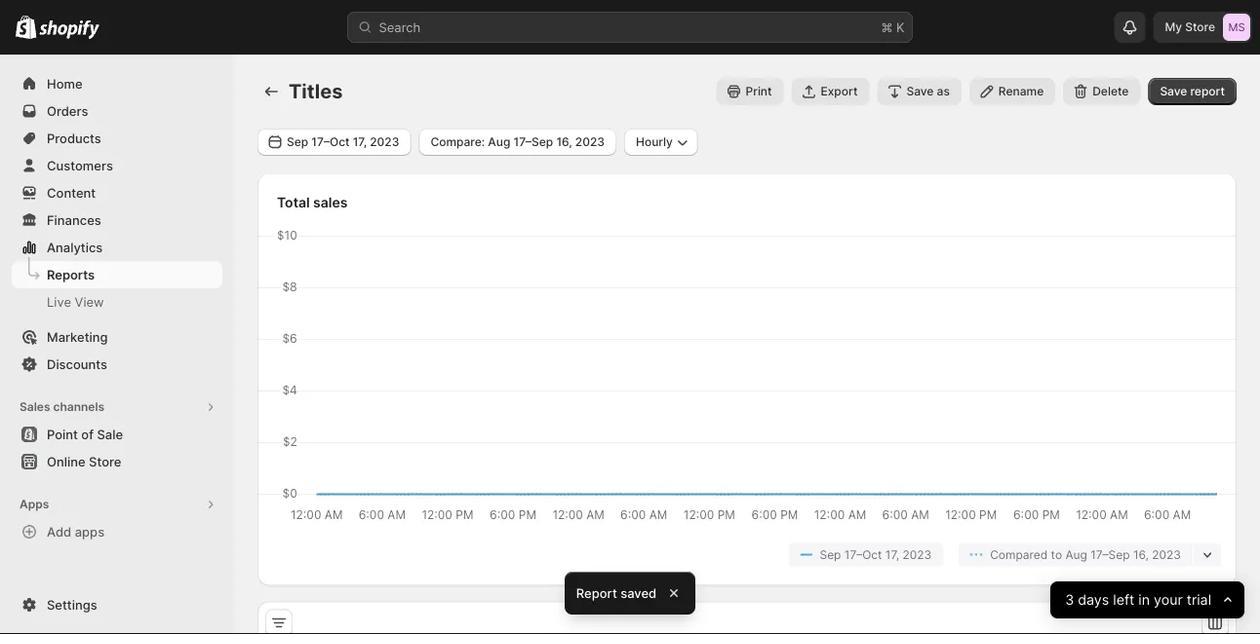 Task type: vqa. For each thing, say whether or not it's contained in the screenshot.
topmost Search products text box
no



Task type: describe. For each thing, give the bounding box(es) containing it.
products
[[47, 131, 101, 146]]

store for my store
[[1185, 20, 1215, 34]]

1 horizontal spatial 17,
[[885, 548, 899, 562]]

discounts
[[47, 357, 107, 372]]

live view link
[[12, 289, 222, 316]]

home link
[[12, 70, 222, 98]]

3 days left in your trial button
[[1050, 582, 1245, 619]]

apps
[[20, 498, 49, 512]]

sep 17–oct 17, 2023 button
[[258, 129, 411, 156]]

add apps
[[47, 525, 104, 540]]

as
[[937, 84, 950, 99]]

1 vertical spatial aug
[[1066, 548, 1087, 562]]

finances link
[[12, 207, 222, 234]]

sale
[[97, 427, 123, 442]]

add apps button
[[12, 519, 222, 546]]

print
[[746, 84, 772, 99]]

save for save report
[[1160, 84, 1187, 99]]

my store
[[1165, 20, 1215, 34]]

17–oct inside dropdown button
[[311, 135, 350, 149]]

point
[[47, 427, 78, 442]]

in
[[1138, 592, 1150, 609]]

1 horizontal spatial 17–sep
[[1091, 548, 1130, 562]]

left
[[1113, 592, 1134, 609]]

point of sale
[[47, 427, 123, 442]]

1 vertical spatial 17–oct
[[844, 548, 882, 562]]

report
[[576, 586, 617, 601]]

marketing link
[[12, 324, 222, 351]]

search
[[379, 20, 421, 35]]

save report
[[1160, 84, 1225, 99]]

total sales
[[277, 194, 348, 211]]

reports link
[[12, 261, 222, 289]]

online store button
[[0, 449, 234, 476]]

finances
[[47, 213, 101, 228]]

sep inside dropdown button
[[287, 135, 308, 149]]

customers
[[47, 158, 113, 173]]

apps button
[[12, 492, 222, 519]]

orders link
[[12, 98, 222, 125]]

export button
[[792, 78, 870, 105]]

compare:
[[431, 135, 485, 149]]

1 vertical spatial sep
[[820, 548, 841, 562]]

sep 17–oct 17, 2023 inside dropdown button
[[287, 135, 399, 149]]

home
[[47, 76, 83, 91]]

settings
[[47, 598, 97, 613]]

delete
[[1093, 84, 1129, 99]]

online
[[47, 455, 85, 470]]

hourly
[[636, 135, 673, 149]]

analytics link
[[12, 234, 222, 261]]

aug inside dropdown button
[[488, 135, 510, 149]]

save as
[[907, 84, 950, 99]]

view
[[75, 295, 104, 310]]

compare: aug 17–sep 16, 2023
[[431, 135, 605, 149]]

shopify image
[[16, 15, 36, 39]]

my store image
[[1223, 14, 1250, 41]]



Task type: locate. For each thing, give the bounding box(es) containing it.
save left the as
[[907, 84, 934, 99]]

save inside "button"
[[907, 84, 934, 99]]

3
[[1065, 592, 1074, 609]]

save left report
[[1160, 84, 1187, 99]]

17, inside dropdown button
[[353, 135, 367, 149]]

0 vertical spatial store
[[1185, 20, 1215, 34]]

1 horizontal spatial store
[[1185, 20, 1215, 34]]

1 horizontal spatial save
[[1160, 84, 1187, 99]]

days
[[1078, 592, 1109, 609]]

channels
[[53, 400, 104, 415]]

store right my
[[1185, 20, 1215, 34]]

⌘
[[881, 20, 893, 35]]

sales
[[20, 400, 50, 415]]

1 save from the left
[[907, 84, 934, 99]]

1 horizontal spatial 16,
[[1133, 548, 1149, 562]]

point of sale link
[[12, 421, 222, 449]]

store for online store
[[89, 455, 121, 470]]

content
[[47, 185, 96, 200]]

saved
[[621, 586, 657, 601]]

1 horizontal spatial sep 17–oct 17, 2023
[[820, 548, 932, 562]]

to
[[1051, 548, 1062, 562]]

online store
[[47, 455, 121, 470]]

store inside "button"
[[89, 455, 121, 470]]

16,
[[556, 135, 572, 149], [1133, 548, 1149, 562]]

marketing
[[47, 330, 108, 345]]

sales
[[313, 194, 348, 211]]

sales channels button
[[12, 394, 222, 421]]

report
[[1190, 84, 1225, 99]]

trial
[[1187, 592, 1211, 609]]

orders
[[47, 103, 88, 119]]

16, up "in"
[[1133, 548, 1149, 562]]

online store link
[[12, 449, 222, 476]]

your
[[1154, 592, 1183, 609]]

analytics
[[47, 240, 103, 255]]

1 horizontal spatial sep
[[820, 548, 841, 562]]

0 vertical spatial 16,
[[556, 135, 572, 149]]

1 vertical spatial store
[[89, 455, 121, 470]]

0 horizontal spatial 17,
[[353, 135, 367, 149]]

1 vertical spatial 17,
[[885, 548, 899, 562]]

17–sep right compare:
[[514, 135, 553, 149]]

0 horizontal spatial save
[[907, 84, 934, 99]]

0 horizontal spatial sep 17–oct 17, 2023
[[287, 135, 399, 149]]

1 horizontal spatial aug
[[1066, 548, 1087, 562]]

save as button
[[877, 78, 962, 105]]

0 vertical spatial 17–oct
[[311, 135, 350, 149]]

0 vertical spatial 17–sep
[[514, 135, 553, 149]]

reports
[[47, 267, 95, 282]]

compared
[[990, 548, 1048, 562]]

sep
[[287, 135, 308, 149], [820, 548, 841, 562]]

products link
[[12, 125, 222, 152]]

store
[[1185, 20, 1215, 34], [89, 455, 121, 470]]

customers link
[[12, 152, 222, 179]]

sales channels
[[20, 400, 104, 415]]

0 horizontal spatial 17–sep
[[514, 135, 553, 149]]

0 vertical spatial 17,
[[353, 135, 367, 149]]

⌘ k
[[881, 20, 905, 35]]

save report button
[[1148, 78, 1237, 105]]

compare: aug 17–sep 16, 2023 button
[[419, 129, 616, 156]]

17–oct
[[311, 135, 350, 149], [844, 548, 882, 562]]

1 vertical spatial sep 17–oct 17, 2023
[[820, 548, 932, 562]]

titles
[[289, 79, 343, 103]]

export
[[821, 84, 858, 99]]

shopify image
[[39, 20, 100, 39]]

report saved
[[576, 586, 657, 601]]

discounts link
[[12, 351, 222, 378]]

0 horizontal spatial sep
[[287, 135, 308, 149]]

settings link
[[12, 592, 222, 619]]

16, inside dropdown button
[[556, 135, 572, 149]]

1 horizontal spatial 17–oct
[[844, 548, 882, 562]]

0 vertical spatial sep
[[287, 135, 308, 149]]

compared to aug 17–sep 16, 2023
[[990, 548, 1181, 562]]

0 horizontal spatial aug
[[488, 135, 510, 149]]

save for save as
[[907, 84, 934, 99]]

rename
[[999, 84, 1044, 99]]

16, left "hourly"
[[556, 135, 572, 149]]

sep 17–oct 17, 2023
[[287, 135, 399, 149], [820, 548, 932, 562]]

add
[[47, 525, 71, 540]]

0 vertical spatial aug
[[488, 135, 510, 149]]

live
[[47, 295, 71, 310]]

0 vertical spatial sep 17–oct 17, 2023
[[287, 135, 399, 149]]

17,
[[353, 135, 367, 149], [885, 548, 899, 562]]

total
[[277, 194, 310, 211]]

aug right compare:
[[488, 135, 510, 149]]

1 vertical spatial 16,
[[1133, 548, 1149, 562]]

2023
[[370, 135, 399, 149], [575, 135, 605, 149], [903, 548, 932, 562], [1152, 548, 1181, 562]]

17–sep up left
[[1091, 548, 1130, 562]]

1 vertical spatial 17–sep
[[1091, 548, 1130, 562]]

2 save from the left
[[1160, 84, 1187, 99]]

3 days left in your trial
[[1065, 592, 1211, 609]]

17–sep inside dropdown button
[[514, 135, 553, 149]]

0 horizontal spatial store
[[89, 455, 121, 470]]

my
[[1165, 20, 1182, 34]]

of
[[81, 427, 94, 442]]

0 horizontal spatial 17–oct
[[311, 135, 350, 149]]

save
[[907, 84, 934, 99], [1160, 84, 1187, 99]]

17–sep
[[514, 135, 553, 149], [1091, 548, 1130, 562]]

apps
[[75, 525, 104, 540]]

point of sale button
[[0, 421, 234, 449]]

content link
[[12, 179, 222, 207]]

rename button
[[969, 78, 1056, 105]]

k
[[896, 20, 905, 35]]

hourly button
[[624, 129, 698, 156]]

save inside button
[[1160, 84, 1187, 99]]

live view
[[47, 295, 104, 310]]

aug
[[488, 135, 510, 149], [1066, 548, 1087, 562]]

0 horizontal spatial 16,
[[556, 135, 572, 149]]

delete button
[[1063, 78, 1141, 105]]

store down sale
[[89, 455, 121, 470]]

aug right to
[[1066, 548, 1087, 562]]

print button
[[717, 78, 784, 105]]



